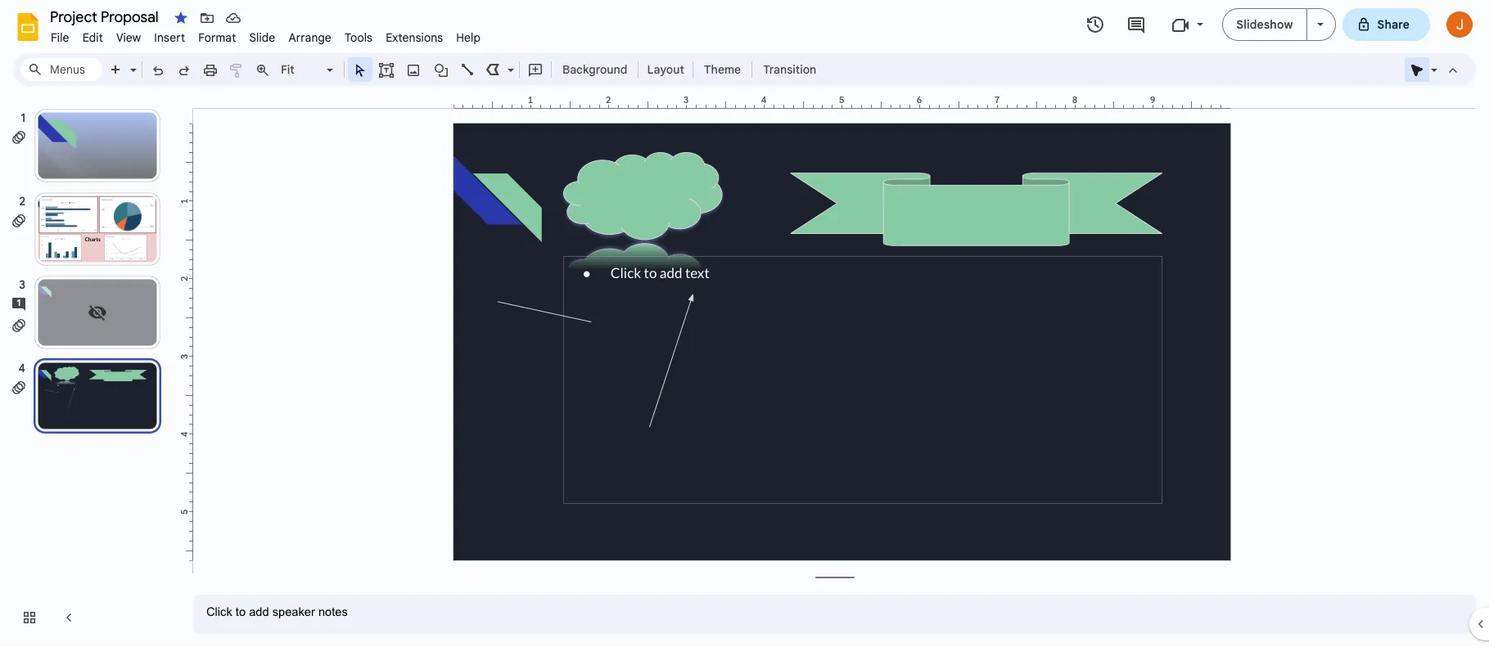 Task type: locate. For each thing, give the bounding box(es) containing it.
extensions menu item
[[379, 28, 450, 48]]

file menu item
[[44, 28, 76, 48]]

slideshow
[[1237, 17, 1294, 32]]

slide menu item
[[243, 28, 282, 48]]

select line image
[[504, 59, 514, 65]]

tools menu item
[[338, 28, 379, 48]]

theme button
[[697, 57, 749, 82]]

edit menu item
[[76, 28, 110, 48]]

menu bar containing file
[[44, 21, 487, 48]]

mode and view toolbar
[[1405, 53, 1467, 86]]

file
[[51, 30, 69, 45]]

menu bar inside menu bar banner
[[44, 21, 487, 48]]

insert image image
[[404, 58, 423, 81]]

format
[[198, 30, 236, 45]]

Menus field
[[20, 58, 102, 81]]

layout button
[[642, 57, 690, 82]]

help menu item
[[450, 28, 487, 48]]

transition
[[763, 62, 817, 77]]

layout
[[647, 62, 685, 77]]

arrange
[[289, 30, 332, 45]]

shape image
[[432, 58, 451, 81]]

navigation
[[0, 93, 180, 648]]

application
[[0, 0, 1490, 648]]

format menu item
[[192, 28, 243, 48]]

help
[[456, 30, 481, 45]]

insert
[[154, 30, 185, 45]]

Star checkbox
[[170, 7, 192, 29]]

presentation options image
[[1317, 23, 1324, 26]]

arrange menu item
[[282, 28, 338, 48]]

Zoom text field
[[278, 58, 324, 81]]

navigation inside application
[[0, 93, 180, 648]]

live pointer settings image
[[1428, 59, 1438, 65]]

menu bar
[[44, 21, 487, 48]]

edit
[[82, 30, 103, 45]]



Task type: describe. For each thing, give the bounding box(es) containing it.
view menu item
[[110, 28, 148, 48]]

tools
[[345, 30, 373, 45]]

new slide with layout image
[[126, 59, 137, 65]]

menu bar banner
[[0, 0, 1490, 648]]

Zoom field
[[276, 58, 341, 82]]

share button
[[1343, 8, 1431, 41]]

view
[[116, 30, 141, 45]]

share
[[1378, 17, 1410, 32]]

insert menu item
[[148, 28, 192, 48]]

slide
[[249, 30, 276, 45]]

transition button
[[756, 57, 824, 82]]

extensions
[[386, 30, 443, 45]]

background
[[563, 62, 628, 77]]

background button
[[555, 57, 635, 82]]

application containing slideshow
[[0, 0, 1490, 648]]

slideshow button
[[1223, 8, 1308, 41]]

theme
[[704, 62, 741, 77]]

Rename text field
[[44, 7, 168, 26]]

main toolbar
[[102, 57, 825, 82]]



Task type: vqa. For each thing, say whether or not it's contained in the screenshot.
Zoom Field
yes



